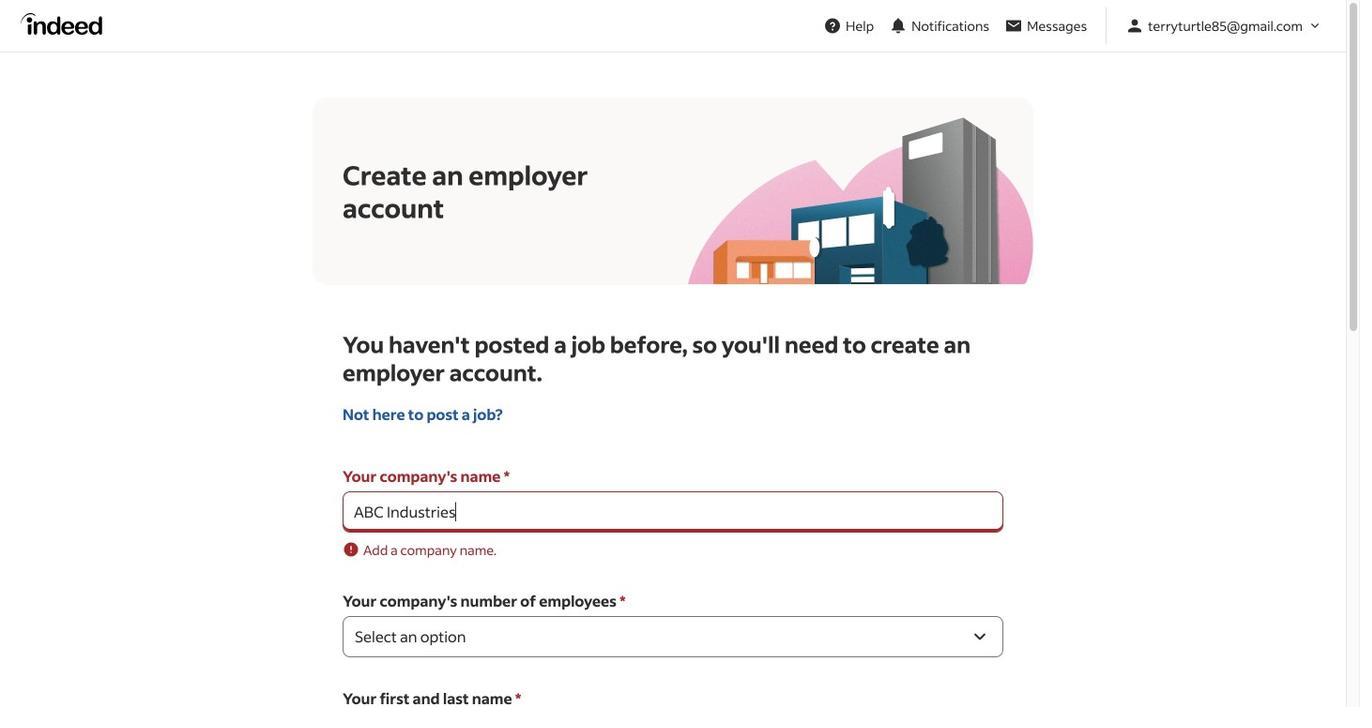 Task type: vqa. For each thing, say whether or not it's contained in the screenshot.
field
yes



Task type: locate. For each thing, give the bounding box(es) containing it.
None field
[[343, 492, 1004, 533]]



Task type: describe. For each thing, give the bounding box(es) containing it.
indeed home image
[[21, 13, 111, 35]]



